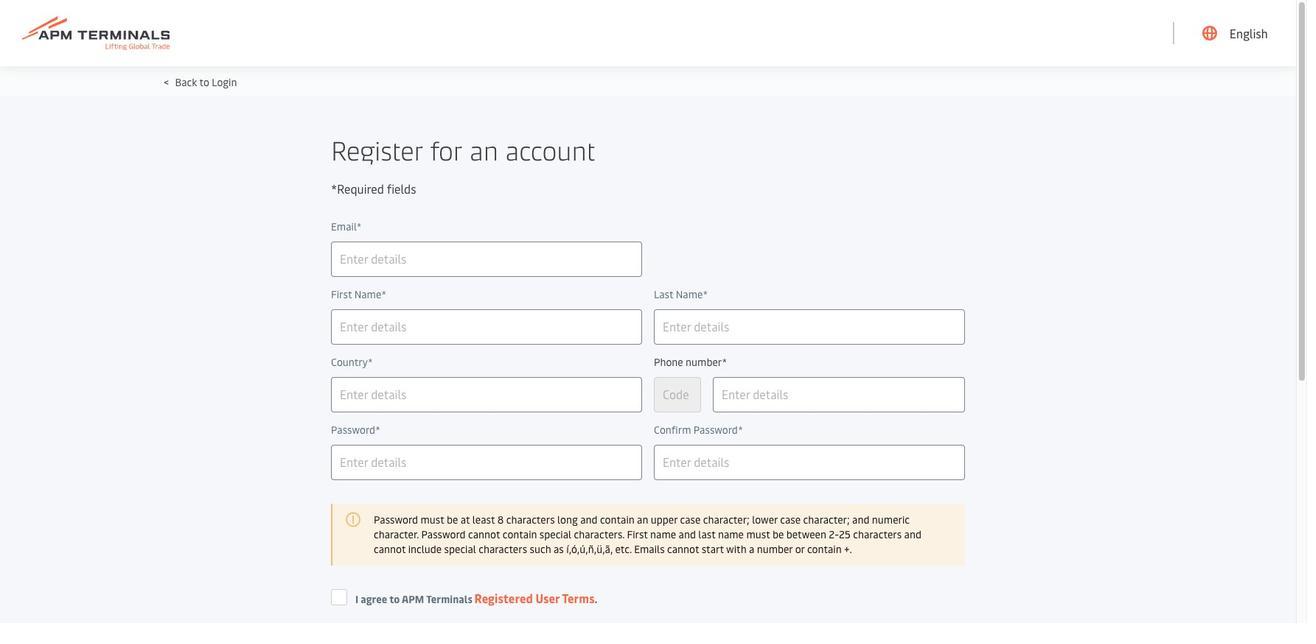 Task type: describe. For each thing, give the bounding box(es) containing it.
register
[[331, 131, 424, 167]]

1 horizontal spatial special
[[540, 528, 572, 542]]

number*
[[686, 356, 728, 370]]

1 vertical spatial password
[[422, 528, 466, 542]]

such
[[530, 543, 551, 557]]

1 name from the left
[[651, 528, 676, 542]]

1 vertical spatial be
[[773, 528, 784, 542]]

0 horizontal spatial an
[[470, 131, 499, 167]]

1 case from the left
[[680, 513, 701, 527]]

Email* field
[[331, 242, 642, 277]]

1 vertical spatial contain
[[503, 528, 537, 542]]

terminals
[[426, 593, 473, 607]]

2 case from the left
[[781, 513, 801, 527]]

0 vertical spatial characters
[[507, 513, 555, 527]]

Enter details telephone field
[[713, 378, 965, 413]]

phone
[[654, 356, 684, 370]]

last
[[654, 288, 674, 302]]

last name* element
[[654, 286, 965, 304]]

first name* element
[[331, 286, 642, 304]]

last name*
[[654, 288, 708, 302]]

Password* password field
[[331, 445, 642, 481]]

í,ó,ú,ñ,ü,ã,
[[567, 543, 613, 557]]

first inside password must be at least 8 characters long and contain an upper case character; lower case character; and numeric character. password cannot contain special characters. first name and last name must be between 2-25 characters and cannot include special characters such as í,ó,ú,ñ,ü,ã, etc. emails cannot start with a number or contain +.
[[627, 528, 648, 542]]

1 character; from the left
[[703, 513, 750, 527]]

back to login link
[[173, 75, 237, 89]]

english link
[[1203, 0, 1269, 66]]

0 horizontal spatial must
[[421, 513, 444, 527]]

*required
[[331, 181, 384, 197]]

25
[[839, 528, 851, 542]]

country*
[[331, 356, 373, 370]]

confirm
[[654, 423, 691, 437]]

login
[[212, 75, 237, 89]]

agree
[[361, 593, 387, 607]]

2 vertical spatial characters
[[479, 543, 527, 557]]

0 vertical spatial to
[[199, 75, 209, 89]]

first name*
[[331, 288, 387, 302]]

2 horizontal spatial cannot
[[667, 543, 699, 557]]

and left last
[[679, 528, 696, 542]]

email* element
[[331, 218, 642, 236]]

registered user terms link
[[475, 591, 595, 607]]

confirm password* element
[[654, 422, 965, 440]]

8
[[498, 513, 504, 527]]

2-
[[829, 528, 839, 542]]

and left numeric
[[853, 513, 870, 527]]

0 vertical spatial password
[[374, 513, 418, 527]]

0 horizontal spatial be
[[447, 513, 458, 527]]

2 vertical spatial contain
[[808, 543, 842, 557]]

1 vertical spatial characters
[[854, 528, 902, 542]]

as
[[554, 543, 564, 557]]

logo image
[[22, 16, 170, 50]]

include
[[408, 543, 442, 557]]

password* inside confirm password* element
[[694, 423, 744, 437]]

a
[[749, 543, 755, 557]]

email*
[[331, 220, 362, 234]]

*required fields
[[331, 181, 416, 197]]

.
[[595, 593, 598, 607]]

numeric
[[872, 513, 910, 527]]



Task type: locate. For each thing, give the bounding box(es) containing it.
contain down 2-
[[808, 543, 842, 557]]

an inside password must be at least 8 characters long and contain an upper case character; lower case character; and numeric character. password cannot contain special characters. first name and last name must be between 2-25 characters and cannot include special characters such as í,ó,ú,ñ,ü,ã, etc. emails cannot start with a number or contain +.
[[637, 513, 649, 527]]

start
[[702, 543, 724, 557]]

name*
[[354, 288, 387, 302], [676, 288, 708, 302]]

2 name* from the left
[[676, 288, 708, 302]]

name
[[651, 528, 676, 542], [718, 528, 744, 542]]

characters down numeric
[[854, 528, 902, 542]]

+.
[[845, 543, 852, 557]]

register for an account
[[331, 131, 596, 167]]

first up emails
[[627, 528, 648, 542]]

contain
[[600, 513, 635, 527], [503, 528, 537, 542], [808, 543, 842, 557]]

characters down 8
[[479, 543, 527, 557]]

0 vertical spatial contain
[[600, 513, 635, 527]]

0 horizontal spatial name*
[[354, 288, 387, 302]]

1 vertical spatial an
[[637, 513, 649, 527]]

name* for last name*
[[676, 288, 708, 302]]

0 horizontal spatial password
[[374, 513, 418, 527]]

back
[[175, 75, 197, 89]]

name down upper
[[651, 528, 676, 542]]

password* right the confirm
[[694, 423, 744, 437]]

1 horizontal spatial character;
[[804, 513, 850, 527]]

0 vertical spatial be
[[447, 513, 458, 527]]

number
[[757, 543, 793, 557]]

to right the back
[[199, 75, 209, 89]]

case up between at the bottom of the page
[[781, 513, 801, 527]]

register for an account main content
[[0, 0, 1297, 624]]

password* down country*
[[331, 423, 381, 437]]

special up as
[[540, 528, 572, 542]]

2 horizontal spatial contain
[[808, 543, 842, 557]]

1 name* from the left
[[354, 288, 387, 302]]

name* right "last"
[[676, 288, 708, 302]]

1 horizontal spatial contain
[[600, 513, 635, 527]]

1 horizontal spatial first
[[627, 528, 648, 542]]

an right for at the top left
[[470, 131, 499, 167]]

case up last
[[680, 513, 701, 527]]

be up number on the right
[[773, 528, 784, 542]]

characters
[[507, 513, 555, 527], [854, 528, 902, 542], [479, 543, 527, 557]]

1 horizontal spatial cannot
[[468, 528, 500, 542]]

last
[[699, 528, 716, 542]]

1 horizontal spatial be
[[773, 528, 784, 542]]

phone number*
[[654, 356, 728, 370]]

character.
[[374, 528, 419, 542]]

back to login
[[173, 75, 237, 89]]

confirm password*
[[654, 423, 744, 437]]

0 vertical spatial must
[[421, 513, 444, 527]]

be left at
[[447, 513, 458, 527]]

etc.
[[615, 543, 632, 557]]

0 horizontal spatial first
[[331, 288, 352, 302]]

name up with
[[718, 528, 744, 542]]

special
[[540, 528, 572, 542], [444, 543, 476, 557]]

with
[[727, 543, 747, 557]]

long
[[558, 513, 578, 527]]

an left upper
[[637, 513, 649, 527]]

2 name from the left
[[718, 528, 744, 542]]

must
[[421, 513, 444, 527], [747, 528, 770, 542]]

apm
[[402, 593, 424, 607]]

and down numeric
[[905, 528, 922, 542]]

0 horizontal spatial special
[[444, 543, 476, 557]]

2 password* from the left
[[694, 423, 744, 437]]

character; up last
[[703, 513, 750, 527]]

must up include
[[421, 513, 444, 527]]

account
[[506, 131, 596, 167]]

0 horizontal spatial to
[[199, 75, 209, 89]]

1 horizontal spatial password*
[[694, 423, 744, 437]]

2 character; from the left
[[804, 513, 850, 527]]

0 horizontal spatial cannot
[[374, 543, 406, 557]]

first down email*
[[331, 288, 352, 302]]

password must be at least 8 characters long and contain an upper case character; lower case character; and numeric character. password cannot contain special characters. first name and last name must be between 2-25 characters and cannot include special characters such as í,ó,ú,ñ,ü,ã, etc. emails cannot start with a number or contain +. alert
[[331, 505, 965, 566]]

name* for first name*
[[354, 288, 387, 302]]

Confirm Password* password field
[[654, 445, 965, 481]]

0 vertical spatial an
[[470, 131, 499, 167]]

Last Name* field
[[654, 310, 965, 345]]

and
[[581, 513, 598, 527], [853, 513, 870, 527], [679, 528, 696, 542], [905, 528, 922, 542]]

cannot down character.
[[374, 543, 406, 557]]

for
[[430, 131, 463, 167]]

Country* field
[[331, 378, 642, 413]]

i
[[356, 593, 359, 607]]

registered
[[475, 591, 533, 607]]

between
[[787, 528, 827, 542]]

password up include
[[422, 528, 466, 542]]

emails
[[634, 543, 665, 557]]

english
[[1230, 25, 1269, 41]]

special down at
[[444, 543, 476, 557]]

or
[[796, 543, 805, 557]]

Code field
[[654, 378, 701, 413]]

0 horizontal spatial case
[[680, 513, 701, 527]]

1 vertical spatial first
[[627, 528, 648, 542]]

contain down 8
[[503, 528, 537, 542]]

0 horizontal spatial password*
[[331, 423, 381, 437]]

lower
[[752, 513, 778, 527]]

fields
[[387, 181, 416, 197]]

1 horizontal spatial name
[[718, 528, 744, 542]]

password*
[[331, 423, 381, 437], [694, 423, 744, 437]]

password up character.
[[374, 513, 418, 527]]

1 horizontal spatial case
[[781, 513, 801, 527]]

characters right 8
[[507, 513, 555, 527]]

0 vertical spatial special
[[540, 528, 572, 542]]

an
[[470, 131, 499, 167], [637, 513, 649, 527]]

1 horizontal spatial must
[[747, 528, 770, 542]]

contain up characters.
[[600, 513, 635, 527]]

characters.
[[574, 528, 625, 542]]

user
[[536, 591, 560, 607]]

0 horizontal spatial name
[[651, 528, 676, 542]]

terms
[[562, 591, 595, 607]]

be
[[447, 513, 458, 527], [773, 528, 784, 542]]

first
[[331, 288, 352, 302], [627, 528, 648, 542]]

to left apm
[[390, 593, 400, 607]]

1 horizontal spatial name*
[[676, 288, 708, 302]]

case
[[680, 513, 701, 527], [781, 513, 801, 527]]

least
[[473, 513, 495, 527]]

i agree to apm terminals registered user terms .
[[356, 591, 598, 607]]

password
[[374, 513, 418, 527], [422, 528, 466, 542]]

0 vertical spatial first
[[331, 288, 352, 302]]

password* inside password* 'element'
[[331, 423, 381, 437]]

upper
[[651, 513, 678, 527]]

cannot
[[468, 528, 500, 542], [374, 543, 406, 557], [667, 543, 699, 557]]

at
[[461, 513, 470, 527]]

1 vertical spatial must
[[747, 528, 770, 542]]

1 vertical spatial to
[[390, 593, 400, 607]]

1 horizontal spatial an
[[637, 513, 649, 527]]

password* element
[[331, 422, 642, 440]]

character;
[[703, 513, 750, 527], [804, 513, 850, 527]]

country* element
[[331, 354, 642, 372]]

1 vertical spatial special
[[444, 543, 476, 557]]

name* up country*
[[354, 288, 387, 302]]

0 horizontal spatial contain
[[503, 528, 537, 542]]

1 horizontal spatial to
[[390, 593, 400, 607]]

1 password* from the left
[[331, 423, 381, 437]]

0 horizontal spatial character;
[[703, 513, 750, 527]]

must up a
[[747, 528, 770, 542]]

First Name* field
[[331, 310, 642, 345]]

to
[[199, 75, 209, 89], [390, 593, 400, 607]]

cannot down last
[[667, 543, 699, 557]]

to inside i agree to apm terminals registered user terms .
[[390, 593, 400, 607]]

cannot down the least
[[468, 528, 500, 542]]

password must be at least 8 characters long and contain an upper case character; lower case character; and numeric character. password cannot contain special characters. first name and last name must be between 2-25 characters and cannot include special characters such as í,ó,ú,ñ,ü,ã, etc. emails cannot start with a number or contain +.
[[374, 513, 922, 557]]

character; up 2-
[[804, 513, 850, 527]]

and up characters.
[[581, 513, 598, 527]]

1 horizontal spatial password
[[422, 528, 466, 542]]



Task type: vqa. For each thing, say whether or not it's contained in the screenshot.
the Password must be at least 8 characters long and contain an upper case character; lower case character; and numeric character. Password cannot contain special characters. First name and last name must be between 2-25 characters and cannot include special characters such as í,ó,ú,ñ,ü,ã, etc. Emails cannot start with a number or contain +. 'alert'
yes



